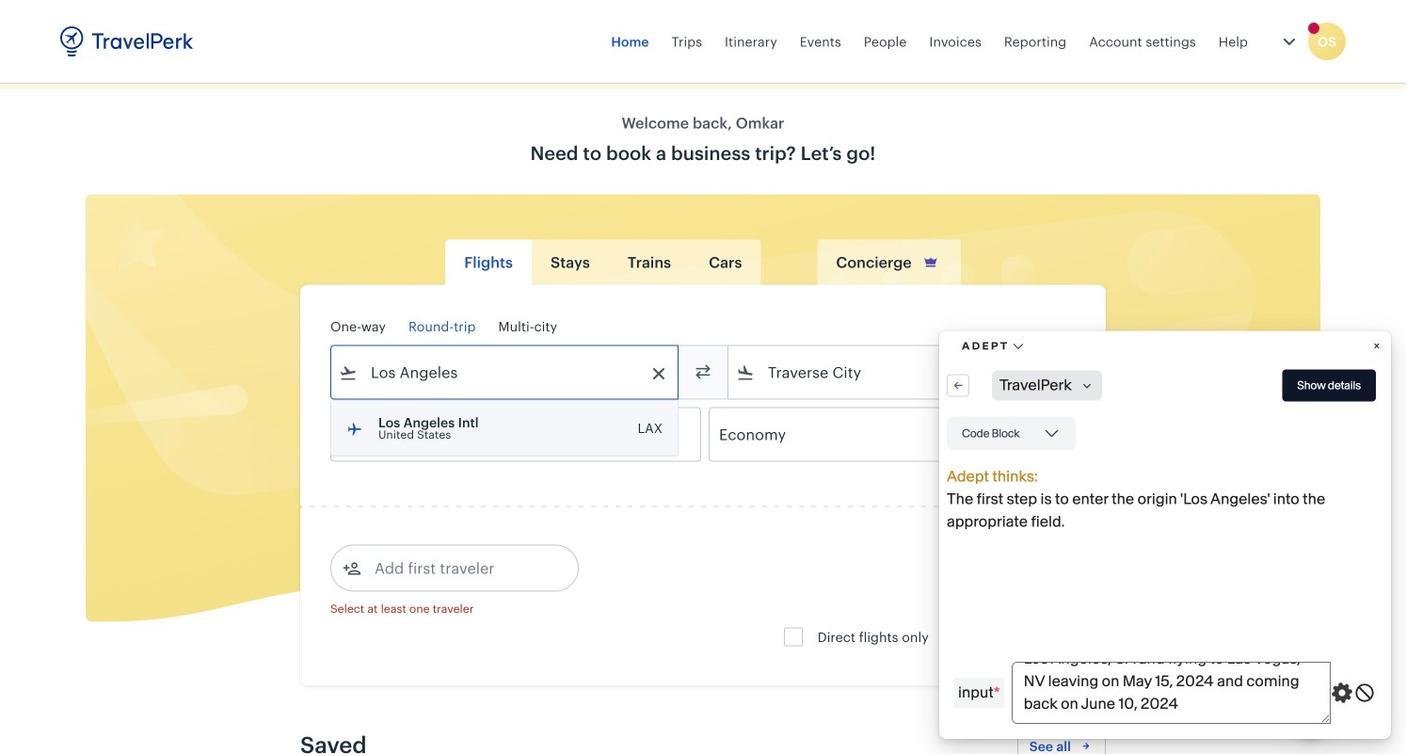 Task type: describe. For each thing, give the bounding box(es) containing it.
From search field
[[358, 357, 653, 387]]

Add first traveler search field
[[361, 553, 557, 583]]

To search field
[[755, 357, 1051, 387]]



Task type: locate. For each thing, give the bounding box(es) containing it.
Depart text field
[[358, 408, 456, 461]]

Return text field
[[470, 408, 567, 461]]



Task type: vqa. For each thing, say whether or not it's contained in the screenshot.
Return field
no



